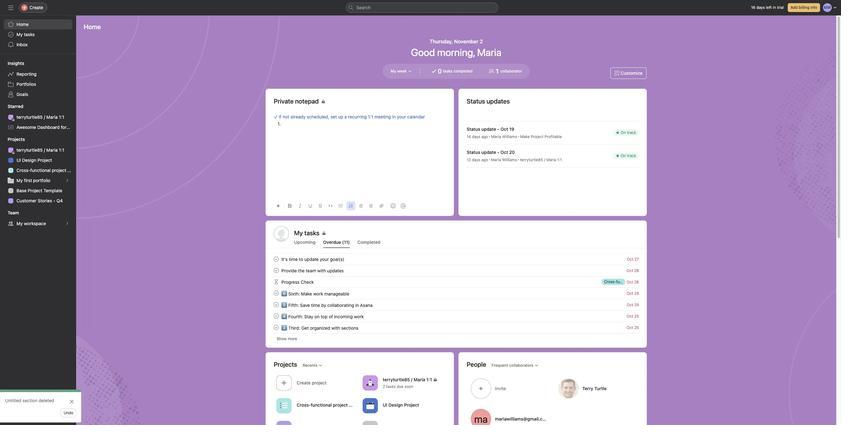 Task type: describe. For each thing, give the bounding box(es) containing it.
show
[[277, 337, 287, 342]]

oct for 4️⃣ fourth: stay on top of incoming work
[[627, 314, 633, 319]]

awesome
[[17, 125, 36, 130]]

oct 26 for first the oct 26 button from the bottom of the page
[[627, 280, 639, 285]]

manageable
[[324, 291, 349, 297]]

my for my week
[[391, 69, 396, 74]]

workspace
[[24, 221, 46, 227]]

third:
[[288, 326, 300, 331]]

save
[[300, 303, 310, 308]]

oct for 3️⃣ third: get organized with sections
[[627, 326, 633, 330]]

profitable
[[545, 134, 562, 139]]

hide sidebar image
[[8, 5, 13, 10]]

goal(s)
[[330, 257, 344, 262]]

my for my workspace
[[17, 221, 23, 227]]

1 horizontal spatial home
[[84, 23, 101, 30]]

create project link
[[274, 374, 360, 394]]

check
[[301, 280, 314, 285]]

maria inside thursday, november 2 good morning, maria
[[477, 46, 502, 58]]

/ up soon
[[411, 378, 413, 383]]

completed checkbox for it's
[[273, 256, 280, 263]]

more
[[288, 337, 297, 342]]

oct 19
[[501, 126, 514, 132]]

link image
[[380, 204, 383, 208]]

1 oct 25 from the top
[[627, 291, 639, 296]]

create button
[[19, 3, 47, 13]]

portfolio
[[33, 178, 50, 183]]

of
[[329, 314, 333, 320]]

2 vertical spatial terryturtle85 / maria 1:1 link
[[520, 157, 562, 163]]

2 vertical spatial in
[[355, 303, 359, 308]]

track for status update - oct 19
[[627, 130, 636, 135]]

oct 25 button for sections
[[627, 326, 639, 330]]

on track for oct 20
[[621, 154, 636, 158]]

1
[[495, 68, 499, 75]]

customize button
[[610, 68, 647, 79]]

undo button
[[61, 409, 76, 418]]

update for oct 19
[[481, 126, 496, 132]]

customer stories - q4 link
[[4, 196, 72, 206]]

terryturtle85 inside status update - oct 20 13 days ago • maria williams • terryturtle85 / maria 1:1
[[520, 158, 543, 162]]

1 oct 26 button from the top
[[627, 269, 639, 273]]

my workspace link
[[4, 219, 72, 229]]

for
[[61, 125, 67, 130]]

tasks for my tasks
[[24, 32, 35, 37]]

25 for of
[[634, 314, 639, 319]]

thursday, november 2 good morning, maria
[[411, 39, 502, 58]]

/ inside status update - oct 20 13 days ago • maria williams • terryturtle85 / maria 1:1
[[544, 158, 545, 162]]

meeting
[[374, 114, 391, 120]]

my tasks link
[[294, 229, 639, 238]]

5️⃣
[[281, 303, 287, 308]]

oct 27
[[627, 257, 639, 262]]

terryturtle85 up 2 tasks due soon
[[383, 378, 410, 383]]

teams element
[[0, 208, 76, 230]]

status updates
[[467, 98, 510, 105]]

terryturtle85 / maria 1:1 link for design
[[4, 145, 72, 155]]

search button
[[346, 3, 498, 13]]

upcoming
[[294, 240, 316, 245]]

team
[[306, 268, 316, 274]]

0 vertical spatial time
[[289, 257, 298, 262]]

0 vertical spatial project
[[52, 168, 66, 173]]

1 vertical spatial make
[[301, 291, 312, 297]]

✓ if not already scheduled, set up a recurring 1:1 meeting in your calendar
[[274, 114, 425, 120]]

1:1 inside document
[[368, 114, 373, 120]]

get
[[301, 326, 309, 331]]

25 for collaborating
[[634, 303, 639, 308]]

up
[[338, 114, 343, 120]]

terry turtle
[[582, 386, 607, 392]]

trial
[[777, 5, 784, 10]]

add profile photo image
[[274, 227, 289, 242]]

2 oct 26 button from the top
[[627, 280, 639, 285]]

bold image
[[288, 204, 292, 208]]

0 vertical spatial days
[[757, 5, 765, 10]]

1 horizontal spatial ui
[[383, 403, 387, 408]]

recents
[[303, 363, 317, 368]]

✓ if not already scheduled, set up a recurring 1:1 meeting in your calendar link
[[274, 114, 425, 120]]

1 vertical spatial design
[[388, 403, 403, 408]]

plan inside projects element
[[67, 168, 76, 173]]

not
[[283, 114, 289, 120]]

status update - oct 19 14 days ago • maria williams • make project profitable
[[467, 126, 562, 139]]

oct 27 button
[[627, 257, 639, 262]]

ui design project inside projects element
[[17, 158, 52, 163]]

team button
[[0, 210, 19, 216]]

home link
[[4, 19, 72, 30]]

0 horizontal spatial with
[[317, 268, 326, 274]]

completed image for it's
[[273, 256, 280, 263]]

week
[[397, 69, 407, 74]]

williams for status update - oct 19
[[502, 134, 517, 139]]

completed image for provide
[[273, 267, 280, 275]]

it's time to update your goal(s)
[[281, 257, 344, 262]]

1 horizontal spatial functional
[[311, 403, 332, 408]]

completed checkbox for provide
[[273, 267, 280, 275]]

oct 26 for second the oct 26 button from the bottom
[[627, 269, 639, 273]]

my workspace
[[17, 221, 46, 227]]

due
[[397, 385, 403, 390]]

set
[[331, 114, 337, 120]]

oct 25 button for of
[[627, 314, 639, 319]]

first
[[24, 178, 32, 183]]

oct for it's time to update your goal(s)
[[627, 257, 634, 262]]

close image
[[69, 400, 74, 405]]

invite
[[495, 386, 506, 392]]

oct 25 button for collaborating
[[627, 303, 639, 308]]

terryturtle85 inside starred element
[[17, 115, 43, 120]]

undo
[[64, 411, 73, 416]]

completed checkbox for 4️⃣
[[273, 313, 280, 320]]

private notepad
[[274, 98, 319, 105]]

/ inside projects element
[[44, 148, 45, 153]]

✓
[[274, 114, 278, 120]]

my tasks link
[[4, 30, 72, 40]]

untitled section deleted
[[5, 399, 54, 404]]

my week
[[391, 69, 407, 74]]

your inside document
[[397, 114, 406, 120]]

the
[[298, 268, 305, 274]]

sixth:
[[288, 291, 300, 297]]

overdue (11)
[[323, 240, 350, 245]]

2 vertical spatial terryturtle85 / maria 1:1
[[383, 378, 432, 383]]

awesome dashboard for new project link
[[4, 122, 93, 133]]

in inside '✓ if not already scheduled, set up a recurring 1:1 meeting in your calendar' document
[[392, 114, 396, 120]]

terryturtle85 / maria 1:1 for design
[[17, 148, 64, 153]]

recurring
[[348, 114, 367, 120]]

oct 25 for collaborating
[[627, 303, 639, 308]]

maria inside status update - oct 19 14 days ago • maria williams • make project profitable
[[491, 134, 501, 139]]

team
[[8, 210, 19, 216]]

1 horizontal spatial plan
[[349, 403, 358, 408]]

base
[[17, 188, 27, 194]]

williams for status update - oct 20
[[502, 158, 517, 162]]

4️⃣ fourth: stay on top of incoming work
[[281, 314, 364, 320]]

projects inside projects dropdown button
[[8, 137, 25, 142]]

decrease list indent image
[[359, 204, 363, 208]]

organized
[[310, 326, 330, 331]]

project up "portfolio"
[[37, 158, 52, 163]]

customize
[[621, 70, 643, 76]]

1 oct 25 button from the top
[[627, 291, 639, 296]]

mariawilliams@gmail.com
[[495, 417, 549, 422]]

increase list indent image
[[369, 204, 373, 208]]

make inside status update - oct 19 14 days ago • maria williams • make project profitable
[[520, 134, 530, 139]]

1 vertical spatial cross-
[[297, 403, 311, 408]]

provide the team with updates
[[281, 268, 344, 274]]

at mention image
[[401, 204, 406, 209]]

1 horizontal spatial work
[[354, 314, 364, 320]]

oct for provide the team with updates
[[627, 269, 633, 273]]

invite button
[[467, 375, 552, 403]]

ui inside projects element
[[17, 158, 21, 163]]

completed image for 5️⃣
[[273, 301, 280, 309]]

status update - oct 20 13 days ago • maria williams • terryturtle85 / maria 1:1
[[467, 150, 562, 162]]

projects element
[[0, 134, 76, 208]]

customer
[[17, 198, 36, 204]]

search list box
[[346, 3, 498, 13]]

home inside 'link'
[[17, 22, 29, 27]]

frequent collaborators button
[[489, 362, 541, 370]]

underline image
[[308, 204, 312, 208]]

strikethrough image
[[319, 204, 322, 208]]

insert an object image
[[276, 204, 280, 208]]

code image
[[329, 204, 333, 208]]

1 vertical spatial ui design project link
[[360, 397, 446, 417]]

see details, my first portfolio image
[[65, 179, 69, 183]]

27
[[635, 257, 639, 262]]

bulleted list image
[[339, 204, 343, 208]]

template
[[43, 188, 62, 194]]

0
[[438, 68, 442, 75]]

starred button
[[0, 103, 23, 110]]

reporting
[[17, 71, 37, 77]]

insights
[[8, 61, 24, 66]]

on for status update - oct 19
[[621, 130, 626, 135]]

track for status update - oct 20
[[627, 154, 636, 158]]

0 horizontal spatial 2
[[383, 385, 385, 390]]

1:1 inside status update - oct 20 13 days ago • maria williams • terryturtle85 / maria 1:1
[[557, 158, 562, 162]]

private
[[274, 98, 294, 105]]



Task type: vqa. For each thing, say whether or not it's contained in the screenshot.


Task type: locate. For each thing, give the bounding box(es) containing it.
notepad
[[295, 98, 319, 105]]

2 track from the top
[[627, 154, 636, 158]]

1 vertical spatial 26
[[634, 280, 639, 285]]

insights button
[[0, 60, 24, 67]]

completed image left 4️⃣
[[273, 313, 280, 320]]

ui design project
[[17, 158, 52, 163], [383, 403, 419, 408]]

billing
[[799, 5, 810, 10]]

work down "asana"
[[354, 314, 364, 320]]

0 vertical spatial williams
[[502, 134, 517, 139]]

0 horizontal spatial ui design project
[[17, 158, 52, 163]]

search
[[356, 5, 371, 10]]

0 vertical spatial -
[[497, 126, 499, 132]]

status up '13'
[[467, 150, 480, 155]]

my inside 'link'
[[17, 32, 23, 37]]

cross-functional project plan link down create project link
[[274, 397, 360, 417]]

my for my first portfolio
[[17, 178, 23, 183]]

2 26 from the top
[[634, 280, 639, 285]]

2 oct 25 button from the top
[[627, 303, 639, 308]]

make up status update - oct 20 13 days ago • maria williams • terryturtle85 / maria 1:1
[[520, 134, 530, 139]]

status inside status update - oct 20 13 days ago • maria williams • terryturtle85 / maria 1:1
[[467, 150, 480, 155]]

my first portfolio link
[[4, 176, 72, 186]]

completed image left 3️⃣
[[273, 324, 280, 332]]

2 inside thursday, november 2 good morning, maria
[[480, 39, 483, 44]]

tasks inside 'link'
[[24, 32, 35, 37]]

ago right 14
[[481, 134, 488, 139]]

completed checkbox left 4️⃣
[[273, 313, 280, 320]]

1 completed image from the top
[[273, 256, 280, 263]]

6 completed checkbox from the top
[[273, 324, 280, 332]]

days for status update - oct 19
[[472, 134, 480, 139]]

2 oct 25 from the top
[[627, 303, 639, 308]]

2 horizontal spatial tasks
[[443, 69, 453, 74]]

cross- up first
[[17, 168, 30, 173]]

ago right '13'
[[481, 158, 488, 162]]

- inside status update - oct 19 14 days ago • maria williams • make project profitable
[[497, 126, 499, 132]]

0 horizontal spatial ui
[[17, 158, 21, 163]]

terryturtle85 down make project profitable link
[[520, 158, 543, 162]]

oct for 6️⃣ sixth: make work manageable
[[627, 291, 633, 296]]

your left goal(s)
[[320, 257, 329, 262]]

my inside projects element
[[17, 178, 23, 183]]

completed image
[[273, 267, 280, 275], [273, 301, 280, 309], [273, 313, 280, 320], [273, 324, 280, 332]]

• right '13'
[[489, 157, 491, 162]]

completed image
[[273, 256, 280, 263], [273, 290, 280, 298]]

2 vertical spatial days
[[472, 158, 480, 162]]

3 completed checkbox from the top
[[273, 290, 280, 298]]

ago for oct 20
[[481, 158, 488, 162]]

goals
[[17, 92, 28, 97]]

2 vertical spatial update
[[304, 257, 319, 262]]

0 horizontal spatial home
[[17, 22, 29, 27]]

1 horizontal spatial cross-
[[297, 403, 311, 408]]

williams
[[502, 134, 517, 139], [502, 158, 517, 162]]

0 vertical spatial oct 26 button
[[627, 269, 639, 273]]

completed
[[357, 240, 381, 245]]

terryturtle85 / maria 1:1
[[17, 115, 64, 120], [17, 148, 64, 153], [383, 378, 432, 383]]

ui right 'calendar' image
[[383, 403, 387, 408]]

terryturtle85 / maria 1:1 link down make project profitable link
[[520, 157, 562, 163]]

track
[[627, 130, 636, 135], [627, 154, 636, 158]]

tasks left due
[[386, 385, 396, 390]]

project up see details, my first portfolio image
[[52, 168, 66, 173]]

left
[[766, 5, 772, 10]]

2 status from the top
[[467, 150, 480, 155]]

my tasks
[[17, 32, 35, 37]]

days for status update - oct 20
[[472, 158, 480, 162]]

numbered list image
[[349, 204, 353, 208]]

collaborator
[[501, 69, 522, 74]]

fourth:
[[288, 314, 303, 320]]

- for q4
[[53, 198, 55, 204]]

project
[[78, 125, 93, 130], [531, 134, 544, 139], [37, 158, 52, 163], [28, 188, 42, 194], [404, 403, 419, 408]]

1 horizontal spatial cross-functional project plan
[[297, 403, 358, 408]]

1 vertical spatial cross-functional project plan link
[[274, 397, 360, 417]]

ui design project link up my first portfolio link
[[4, 155, 72, 166]]

project right the new
[[78, 125, 93, 130]]

2 right 'november'
[[480, 39, 483, 44]]

terryturtle85 / maria 1:1 link down awesome dashboard for new project link
[[4, 145, 72, 155]]

/ down awesome dashboard for new project link
[[44, 148, 45, 153]]

1 horizontal spatial tasks
[[386, 385, 396, 390]]

1 vertical spatial tasks
[[443, 69, 453, 74]]

oct 25 for of
[[627, 314, 639, 319]]

untitled
[[5, 399, 21, 404]]

13
[[467, 158, 471, 162]]

create
[[30, 5, 43, 10]]

completed image for 6️⃣
[[273, 290, 280, 298]]

1 horizontal spatial projects
[[274, 361, 297, 369]]

terryturtle85 / maria 1:1 link
[[4, 112, 72, 122], [4, 145, 72, 155], [520, 157, 562, 163]]

projects left "recents"
[[274, 361, 297, 369]]

with right 'team'
[[317, 268, 326, 274]]

1 williams from the top
[[502, 134, 517, 139]]

2 completed image from the top
[[273, 290, 280, 298]]

on track for oct 19
[[621, 130, 636, 135]]

- for oct 19
[[497, 126, 499, 132]]

2 vertical spatial tasks
[[386, 385, 396, 390]]

ui down projects dropdown button
[[17, 158, 21, 163]]

status up 14
[[467, 126, 480, 132]]

0 horizontal spatial design
[[22, 158, 36, 163]]

status inside status update - oct 19 14 days ago • maria williams • make project profitable
[[467, 126, 480, 132]]

portfolios link
[[4, 79, 72, 89]]

2 oct 26 from the top
[[627, 280, 639, 285]]

plan left 'calendar' image
[[349, 403, 358, 408]]

a
[[344, 114, 347, 120]]

my inside teams element
[[17, 221, 23, 227]]

0 horizontal spatial ui design project link
[[4, 155, 72, 166]]

my inside 'dropdown button'
[[391, 69, 396, 74]]

(11)
[[342, 240, 350, 245]]

• down status update - oct 19 14 days ago • maria williams • make project profitable
[[518, 157, 520, 162]]

good
[[411, 46, 435, 58]]

1 status from the top
[[467, 126, 480, 132]]

2 horizontal spatial in
[[773, 5, 776, 10]]

- for oct 20
[[497, 150, 499, 155]]

maria inside starred element
[[46, 115, 58, 120]]

project inside awesome dashboard for new project link
[[78, 125, 93, 130]]

/ inside starred element
[[44, 115, 45, 120]]

/ up dashboard
[[44, 115, 45, 120]]

4 oct 25 from the top
[[627, 326, 639, 330]]

1 26 from the top
[[634, 269, 639, 273]]

already
[[291, 114, 306, 120]]

1 vertical spatial track
[[627, 154, 636, 158]]

q4
[[57, 198, 63, 204]]

/ down make project profitable link
[[544, 158, 545, 162]]

cross-functional project plan up "portfolio"
[[17, 168, 76, 173]]

home
[[17, 22, 29, 27], [84, 23, 101, 30]]

1 horizontal spatial cross-functional project plan link
[[274, 397, 360, 417]]

1 track from the top
[[627, 130, 636, 135]]

completed checkbox left 3️⃣
[[273, 324, 280, 332]]

make
[[520, 134, 530, 139], [301, 291, 312, 297]]

in right left
[[773, 5, 776, 10]]

frequent collaborators
[[492, 363, 534, 368]]

work
[[313, 291, 323, 297], [354, 314, 364, 320]]

sections
[[341, 326, 359, 331]]

williams down oct 19
[[502, 134, 517, 139]]

ui design project down due
[[383, 403, 419, 408]]

1 horizontal spatial make
[[520, 134, 530, 139]]

frequent
[[492, 363, 508, 368]]

oct for 5️⃣ fifth: save time by collaborating in asana
[[627, 303, 633, 308]]

williams inside status update - oct 19 14 days ago • maria williams • make project profitable
[[502, 134, 517, 139]]

projects button
[[0, 136, 25, 143]]

on for status update - oct 20
[[621, 154, 626, 158]]

starred
[[8, 104, 23, 109]]

1 vertical spatial on
[[621, 154, 626, 158]]

0 horizontal spatial your
[[320, 257, 329, 262]]

emoji image
[[391, 204, 396, 209]]

oct 25 for sections
[[627, 326, 639, 330]]

cross-functional project plan link inside projects element
[[4, 166, 76, 176]]

cross-functional project plan link for create project link
[[274, 397, 360, 417]]

update left oct 20
[[481, 150, 496, 155]]

1 vertical spatial maria williams link
[[491, 157, 517, 163]]

terryturtle85 / maria 1:1 link up dashboard
[[4, 112, 72, 122]]

1:1 inside projects element
[[59, 148, 64, 153]]

design inside projects element
[[22, 158, 36, 163]]

with
[[317, 268, 326, 274], [331, 326, 340, 331]]

✓ if not already scheduled, set up a recurring 1:1 meeting in your calendar document
[[274, 114, 446, 196]]

insights element
[[0, 58, 76, 101]]

completed checkbox up the dependencies image
[[273, 267, 280, 275]]

0 vertical spatial plan
[[67, 168, 76, 173]]

completed image left the it's
[[273, 256, 280, 263]]

status
[[467, 126, 480, 132], [467, 150, 480, 155]]

terryturtle85 / maria 1:1 for dashboard
[[17, 115, 64, 120]]

thursday,
[[430, 39, 453, 44]]

ago inside status update - oct 19 14 days ago • maria williams • make project profitable
[[481, 134, 488, 139]]

completed image for 3️⃣
[[273, 324, 280, 332]]

ago for oct 19
[[481, 134, 488, 139]]

update for oct 20
[[481, 150, 496, 155]]

design up first
[[22, 158, 36, 163]]

work up by
[[313, 291, 323, 297]]

stay
[[304, 314, 313, 320]]

recents button
[[300, 362, 325, 370]]

project inside status update - oct 19 14 days ago • maria williams • make project profitable
[[531, 134, 544, 139]]

terryturtle85 / maria 1:1 link for dashboard
[[4, 112, 72, 122]]

days inside status update - oct 20 13 days ago • maria williams • terryturtle85 / maria 1:1
[[472, 158, 480, 162]]

0 vertical spatial your
[[397, 114, 406, 120]]

•
[[489, 134, 491, 139], [518, 134, 520, 139], [489, 157, 491, 162], [518, 157, 520, 162]]

- inside 'customer stories - q4' link
[[53, 198, 55, 204]]

2 williams from the top
[[502, 158, 517, 162]]

0 vertical spatial 26
[[634, 269, 639, 273]]

0 horizontal spatial work
[[313, 291, 323, 297]]

- left oct 19
[[497, 126, 499, 132]]

0 vertical spatial functional
[[30, 168, 51, 173]]

completed checkbox for 6️⃣
[[273, 290, 280, 298]]

0 horizontal spatial project
[[52, 168, 66, 173]]

0 vertical spatial 2
[[480, 39, 483, 44]]

2 completed checkbox from the top
[[273, 267, 280, 275]]

days right 16
[[757, 5, 765, 10]]

my up inbox
[[17, 32, 23, 37]]

update right to
[[304, 257, 319, 262]]

update inside status update - oct 19 14 days ago • maria williams • make project profitable
[[481, 126, 496, 132]]

tasks right 0
[[443, 69, 453, 74]]

williams down oct 20
[[502, 158, 517, 162]]

functional inside projects element
[[30, 168, 51, 173]]

terryturtle85 / maria 1:1 link inside starred element
[[4, 112, 72, 122]]

4 25 from the top
[[634, 326, 639, 330]]

terryturtle85 / maria 1:1 up awesome dashboard for new project link
[[17, 115, 64, 120]]

1:1
[[368, 114, 373, 120], [59, 115, 64, 120], [59, 148, 64, 153], [557, 158, 562, 162], [427, 378, 432, 383]]

1 vertical spatial with
[[331, 326, 340, 331]]

3 oct 25 from the top
[[627, 314, 639, 319]]

make up save
[[301, 291, 312, 297]]

1 horizontal spatial in
[[392, 114, 396, 120]]

1 horizontal spatial time
[[311, 303, 320, 308]]

global element
[[0, 16, 76, 54]]

completed checkbox for 3️⃣
[[273, 324, 280, 332]]

days right 14
[[472, 134, 480, 139]]

terryturtle85 inside projects element
[[17, 148, 43, 153]]

0 horizontal spatial projects
[[8, 137, 25, 142]]

see details, my workspace image
[[65, 222, 69, 226]]

2 on from the top
[[621, 154, 626, 158]]

1 vertical spatial terryturtle85 / maria 1:1 link
[[4, 145, 72, 155]]

1 completed image from the top
[[273, 267, 280, 275]]

time left by
[[311, 303, 320, 308]]

project left 'calendar' image
[[333, 403, 348, 408]]

days inside status update - oct 19 14 days ago • maria williams • make project profitable
[[472, 134, 480, 139]]

maria inside projects element
[[46, 148, 58, 153]]

cross-functional project plan
[[17, 168, 76, 173], [297, 403, 358, 408]]

functional down create project link
[[311, 403, 332, 408]]

1 vertical spatial -
[[497, 150, 499, 155]]

1 vertical spatial ui
[[383, 403, 387, 408]]

cross- right list icon
[[297, 403, 311, 408]]

2 right the "rocket" image
[[383, 385, 385, 390]]

in left "asana"
[[355, 303, 359, 308]]

1 vertical spatial update
[[481, 150, 496, 155]]

maria williams link for oct 20
[[491, 157, 517, 163]]

maria williams link for oct 19
[[491, 134, 517, 140]]

functional up "portfolio"
[[30, 168, 51, 173]]

in right meeting
[[392, 114, 396, 120]]

1 completed checkbox from the top
[[273, 256, 280, 263]]

if
[[279, 114, 282, 120]]

2 on track from the top
[[621, 154, 636, 158]]

16 days left in trial
[[751, 5, 784, 10]]

4 completed checkbox from the top
[[273, 301, 280, 309]]

cross-functional project plan link up "portfolio"
[[4, 166, 76, 176]]

days right '13'
[[472, 158, 480, 162]]

williams inside status update - oct 20 13 days ago • maria williams • terryturtle85 / maria 1:1
[[502, 158, 517, 162]]

1 vertical spatial days
[[472, 134, 480, 139]]

1 vertical spatial plan
[[349, 403, 358, 408]]

1 horizontal spatial with
[[331, 326, 340, 331]]

status for status update - oct 20
[[467, 150, 480, 155]]

awesome dashboard for new project
[[17, 125, 93, 130]]

0 horizontal spatial functional
[[30, 168, 51, 173]]

completed button
[[357, 240, 381, 248]]

progress check
[[281, 280, 314, 285]]

0 vertical spatial make
[[520, 134, 530, 139]]

0 horizontal spatial cross-
[[17, 168, 30, 173]]

0 vertical spatial on track
[[621, 130, 636, 135]]

people
[[467, 361, 486, 369]]

with down of
[[331, 326, 340, 331]]

1 vertical spatial completed image
[[273, 290, 280, 298]]

tasks for 2 tasks due soon
[[386, 385, 396, 390]]

rocket image
[[366, 380, 374, 387]]

• right 14
[[489, 134, 491, 139]]

1 vertical spatial ago
[[481, 158, 488, 162]]

ui design project up my first portfolio
[[17, 158, 52, 163]]

in
[[773, 5, 776, 10], [392, 114, 396, 120], [355, 303, 359, 308]]

1 vertical spatial ui design project
[[383, 403, 419, 408]]

0 horizontal spatial time
[[289, 257, 298, 262]]

5 completed checkbox from the top
[[273, 313, 280, 320]]

6️⃣
[[281, 291, 287, 297]]

0 horizontal spatial cross-functional project plan
[[17, 168, 76, 173]]

1 vertical spatial status
[[467, 150, 480, 155]]

show more button
[[274, 335, 300, 344]]

terryturtle85 up awesome
[[17, 115, 43, 120]]

cross-functional project plan link for design terryturtle85 / maria 1:1 link
[[4, 166, 76, 176]]

terryturtle85 / maria 1:1 inside projects element
[[17, 148, 64, 153]]

project down my first portfolio
[[28, 188, 42, 194]]

0 vertical spatial ago
[[481, 134, 488, 139]]

0 vertical spatial on
[[621, 130, 626, 135]]

terryturtle85 / maria 1:1 inside starred element
[[17, 115, 64, 120]]

completed
[[454, 69, 473, 74]]

plan up see details, my first portfolio image
[[67, 168, 76, 173]]

0 vertical spatial projects
[[8, 137, 25, 142]]

asana
[[360, 303, 373, 308]]

• up status update - oct 20 13 days ago • maria williams • terryturtle85 / maria 1:1
[[518, 134, 520, 139]]

0 vertical spatial update
[[481, 126, 496, 132]]

0 horizontal spatial make
[[301, 291, 312, 297]]

1 vertical spatial project
[[333, 403, 348, 408]]

0 horizontal spatial tasks
[[24, 32, 35, 37]]

1 vertical spatial williams
[[502, 158, 517, 162]]

3️⃣
[[281, 326, 287, 331]]

completed checkbox left 5️⃣
[[273, 301, 280, 309]]

update inside status update - oct 20 13 days ago • maria williams • terryturtle85 / maria 1:1
[[481, 150, 496, 155]]

2 completed image from the top
[[273, 301, 280, 309]]

0 vertical spatial status
[[467, 126, 480, 132]]

1 horizontal spatial design
[[388, 403, 403, 408]]

0 vertical spatial cross-functional project plan
[[17, 168, 76, 173]]

1 horizontal spatial 2
[[480, 39, 483, 44]]

2 vertical spatial -
[[53, 198, 55, 204]]

2 25 from the top
[[634, 303, 639, 308]]

reporting link
[[4, 69, 72, 79]]

projects
[[8, 137, 25, 142], [274, 361, 297, 369]]

projects down awesome
[[8, 137, 25, 142]]

my for my tasks
[[17, 32, 23, 37]]

fifth:
[[288, 303, 299, 308]]

0 vertical spatial terryturtle85 / maria 1:1
[[17, 115, 64, 120]]

0 horizontal spatial cross-functional project plan link
[[4, 166, 76, 176]]

completed checkbox for 5️⃣
[[273, 301, 280, 309]]

list image
[[280, 403, 288, 410]]

cross-functional project plan down create project link
[[297, 403, 358, 408]]

functional
[[30, 168, 51, 173], [311, 403, 332, 408]]

25 for sections
[[634, 326, 639, 330]]

4 oct 25 button from the top
[[627, 326, 639, 330]]

terry turtle button
[[554, 375, 639, 403]]

- inside status update - oct 20 13 days ago • maria williams • terryturtle85 / maria 1:1
[[497, 150, 499, 155]]

starred element
[[0, 101, 93, 134]]

0 horizontal spatial in
[[355, 303, 359, 308]]

status for status update - oct 19
[[467, 126, 480, 132]]

completed checkbox left 6️⃣
[[273, 290, 280, 298]]

cross- inside projects element
[[17, 168, 30, 173]]

terryturtle85 / maria 1:1 up soon
[[383, 378, 432, 383]]

0 vertical spatial track
[[627, 130, 636, 135]]

overdue (11) button
[[323, 240, 350, 248]]

base project template link
[[4, 186, 72, 196]]

project down soon
[[404, 403, 419, 408]]

project inside base project template link
[[28, 188, 42, 194]]

3 25 from the top
[[634, 314, 639, 319]]

maria williams link down oct 19
[[491, 134, 517, 140]]

maria williams link down oct 20
[[491, 157, 517, 163]]

completed checkbox left the it's
[[273, 256, 280, 263]]

completed image left 6️⃣
[[273, 290, 280, 298]]

ui design project link
[[4, 155, 72, 166], [360, 397, 446, 417]]

terryturtle85
[[17, 115, 43, 120], [17, 148, 43, 153], [520, 158, 543, 162], [383, 378, 410, 383]]

1 vertical spatial your
[[320, 257, 329, 262]]

3 completed image from the top
[[273, 313, 280, 320]]

2
[[480, 39, 483, 44], [383, 385, 385, 390]]

portfolios
[[17, 82, 36, 87]]

completed image for 4️⃣
[[273, 313, 280, 320]]

2 ago from the top
[[481, 158, 488, 162]]

completed image up the dependencies image
[[273, 267, 280, 275]]

stories
[[38, 198, 52, 204]]

my left week
[[391, 69, 396, 74]]

1 vertical spatial cross-functional project plan
[[297, 403, 358, 408]]

completed image left 5️⃣
[[273, 301, 280, 309]]

my down team at the left of page
[[17, 221, 23, 227]]

26
[[634, 269, 639, 273], [634, 280, 639, 285]]

calendar image
[[366, 403, 374, 410]]

ago inside status update - oct 20 13 days ago • maria williams • terryturtle85 / maria 1:1
[[481, 158, 488, 162]]

1 horizontal spatial project
[[333, 403, 348, 408]]

dependencies image
[[274, 280, 279, 285]]

tasks up inbox
[[24, 32, 35, 37]]

collaborating
[[327, 303, 354, 308]]

1 vertical spatial oct 26 button
[[627, 280, 639, 285]]

design down 2 tasks due soon
[[388, 403, 403, 408]]

1 ago from the top
[[481, 134, 488, 139]]

3 oct 25 button from the top
[[627, 314, 639, 319]]

1:1 inside starred element
[[59, 115, 64, 120]]

terryturtle85 / maria 1:1 down awesome dashboard for new project link
[[17, 148, 64, 153]]

time left to
[[289, 257, 298, 262]]

project left profitable at the top right of the page
[[531, 134, 544, 139]]

1 on track from the top
[[621, 130, 636, 135]]

ui design project link down due
[[360, 397, 446, 417]]

toolbar
[[274, 199, 446, 213]]

0 vertical spatial maria williams link
[[491, 134, 517, 140]]

0 vertical spatial ui design project link
[[4, 155, 72, 166]]

section
[[22, 399, 37, 404]]

0 vertical spatial oct 26
[[627, 269, 639, 273]]

0 vertical spatial terryturtle85 / maria 1:1 link
[[4, 112, 72, 122]]

update left oct 19
[[481, 126, 496, 132]]

1 vertical spatial projects
[[274, 361, 297, 369]]

0 horizontal spatial plan
[[67, 168, 76, 173]]

14
[[467, 134, 471, 139]]

1 horizontal spatial your
[[397, 114, 406, 120]]

your left 'calendar'
[[397, 114, 406, 120]]

0 vertical spatial with
[[317, 268, 326, 274]]

1 vertical spatial terryturtle85 / maria 1:1
[[17, 148, 64, 153]]

Completed checkbox
[[273, 256, 280, 263], [273, 267, 280, 275], [273, 290, 280, 298], [273, 301, 280, 309], [273, 313, 280, 320], [273, 324, 280, 332]]

italics image
[[298, 204, 302, 208]]

1 vertical spatial 2
[[383, 385, 385, 390]]

- left q4
[[53, 198, 55, 204]]

1 25 from the top
[[634, 291, 639, 296]]

- left oct 20
[[497, 150, 499, 155]]

0 vertical spatial work
[[313, 291, 323, 297]]

1 oct 26 from the top
[[627, 269, 639, 273]]

1 on from the top
[[621, 130, 626, 135]]

4 completed image from the top
[[273, 324, 280, 332]]

terryturtle85 down projects dropdown button
[[17, 148, 43, 153]]

my left first
[[17, 178, 23, 183]]

0 vertical spatial in
[[773, 5, 776, 10]]

cross-functional project plan inside projects element
[[17, 168, 76, 173]]

1 vertical spatial work
[[354, 314, 364, 320]]



